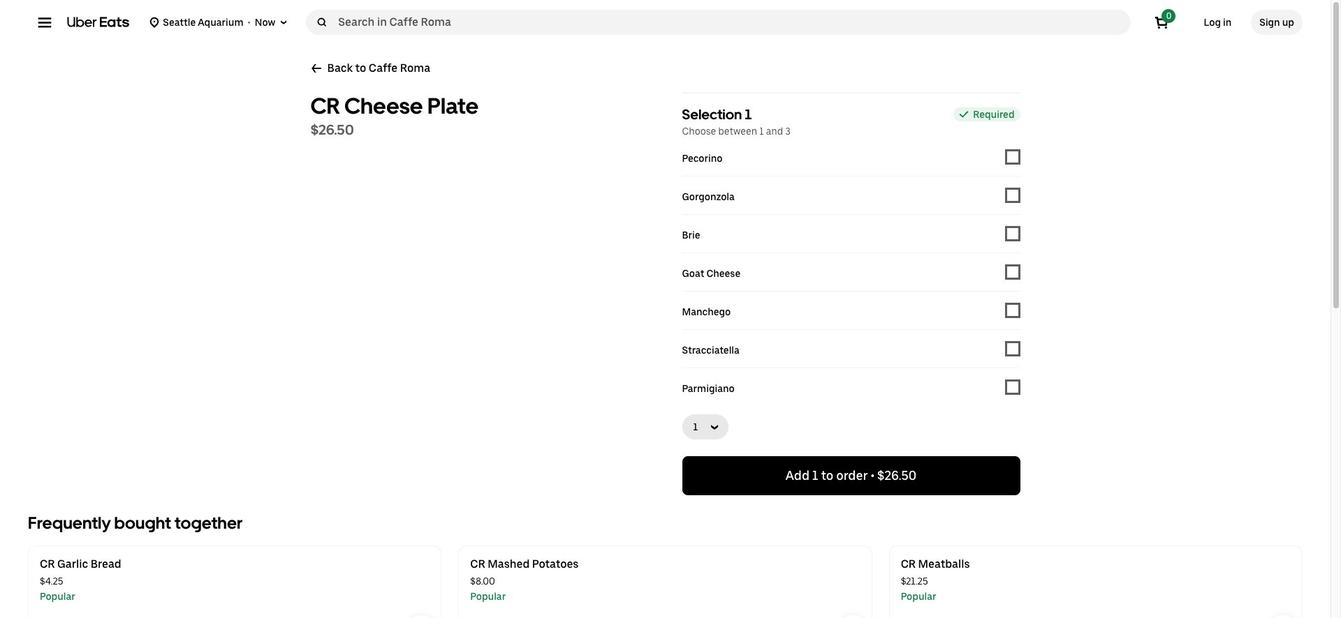 Task type: vqa. For each thing, say whether or not it's contained in the screenshot.
Main navigation menu icon
yes



Task type: locate. For each thing, give the bounding box(es) containing it.
1 deliver to image from the left
[[149, 17, 160, 28]]

uber eats home image
[[67, 17, 129, 28]]

2 deliver to image from the left
[[278, 17, 289, 28]]

deliver to image
[[149, 17, 160, 28], [278, 17, 289, 28]]

main navigation menu image
[[38, 15, 52, 29]]

0 horizontal spatial deliver to image
[[149, 17, 160, 28]]

1 horizontal spatial deliver to image
[[278, 17, 289, 28]]



Task type: describe. For each thing, give the bounding box(es) containing it.
Search in Caffe Roma text field
[[338, 15, 1126, 29]]

go back image
[[310, 63, 322, 74]]



